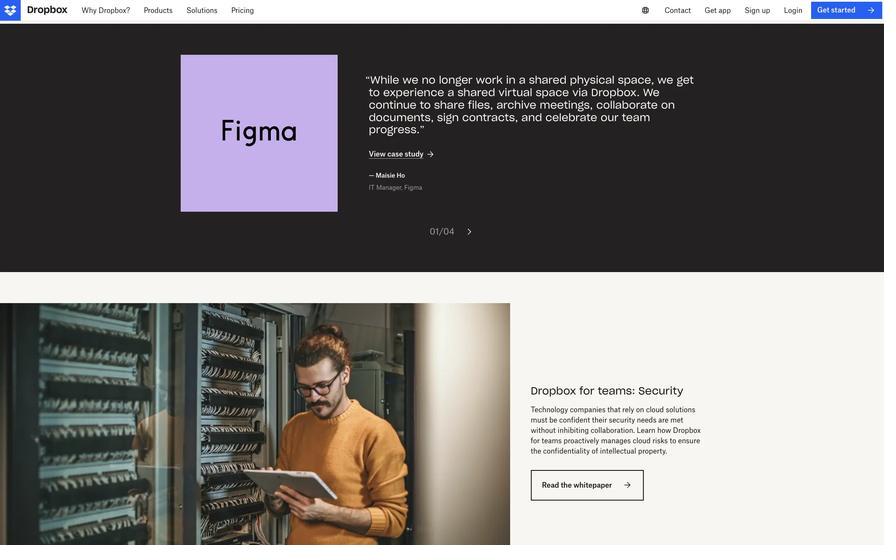 Task type: describe. For each thing, give the bounding box(es) containing it.
learn
[[637, 426, 656, 435]]

for inside technology companies that rely on cloud solutions must be confident their security needs are met without inhibiting collaboration. learn how dropbox for teams proactively manages cloud risks to ensure the confidentiality of intellectual property.
[[531, 437, 540, 445]]

study
[[405, 150, 424, 159]]

needs
[[637, 416, 657, 425]]

security
[[610, 416, 636, 425]]

it
[[369, 184, 375, 191]]

ho
[[397, 172, 405, 179]]

read the whitepaper link
[[531, 470, 645, 501]]

documents,
[[369, 111, 434, 124]]

manager,
[[377, 184, 403, 191]]

proactively
[[564, 437, 600, 445]]

0 horizontal spatial a
[[448, 86, 455, 99]]

risks
[[653, 437, 668, 445]]

their
[[593, 416, 608, 425]]

celebrate
[[546, 111, 598, 124]]

get for get app
[[705, 6, 717, 15]]

that
[[608, 406, 621, 414]]

intellectual
[[601, 447, 637, 456]]

1 horizontal spatial for
[[580, 385, 595, 398]]

files,
[[468, 98, 494, 112]]

in
[[506, 74, 516, 87]]

login
[[785, 6, 803, 15]]

1 we from the left
[[403, 74, 419, 87]]

collaboration.
[[591, 426, 635, 435]]

teams:
[[598, 385, 636, 398]]

0 horizontal spatial to
[[369, 86, 380, 99]]

2 we from the left
[[658, 74, 674, 87]]

solutions
[[666, 406, 696, 414]]

our
[[601, 111, 619, 124]]

1 horizontal spatial a
[[519, 74, 526, 87]]

and
[[522, 111, 543, 124]]

solutions button
[[180, 0, 225, 21]]

app
[[719, 6, 732, 15]]

property.
[[639, 447, 668, 456]]

on inside "while we no longer work in a shared physical space, we get to experience a shared virtual space via dropbox. we continue to share files, archive meetings, collaborate on documents, sign contracts, and celebrate our team progress."
[[662, 98, 676, 112]]

get app button
[[698, 0, 738, 21]]

sign
[[745, 6, 761, 15]]

figma
[[405, 184, 423, 191]]

via
[[573, 86, 588, 99]]

solutions
[[187, 6, 218, 15]]

read the whitepaper
[[542, 481, 613, 490]]

technology
[[531, 406, 569, 414]]

get started link
[[812, 2, 883, 19]]

why dropbox?
[[82, 6, 130, 15]]

it manager, figma
[[369, 184, 423, 191]]

without
[[531, 426, 556, 435]]

products
[[144, 6, 173, 15]]

contact
[[665, 6, 692, 15]]

companies
[[570, 406, 606, 414]]

security
[[639, 385, 684, 398]]

we
[[644, 86, 660, 99]]

progress."
[[369, 123, 425, 137]]

must
[[531, 416, 548, 425]]

space
[[536, 86, 570, 99]]

"while
[[366, 74, 400, 87]]

0 horizontal spatial dropbox
[[531, 385, 577, 398]]

contact button
[[658, 0, 698, 21]]

sign up link
[[738, 0, 778, 21]]

figma logo image
[[222, 96, 297, 170]]

maisie
[[376, 172, 396, 179]]

ensure
[[679, 437, 701, 445]]



Task type: locate. For each thing, give the bounding box(es) containing it.
1 vertical spatial for
[[531, 437, 540, 445]]

get app
[[705, 6, 732, 15]]

dropbox?
[[99, 6, 130, 15]]

the down without
[[531, 447, 542, 456]]

the right the read
[[561, 481, 572, 490]]

1 vertical spatial cloud
[[633, 437, 651, 445]]

team
[[623, 111, 651, 124]]

why
[[82, 6, 97, 15]]

0 vertical spatial on
[[662, 98, 676, 112]]

0 vertical spatial cloud
[[647, 406, 665, 414]]

confidentiality
[[544, 447, 590, 456]]

to inside technology companies that rely on cloud solutions must be confident their security needs are met without inhibiting collaboration. learn how dropbox for teams proactively manages cloud risks to ensure the confidentiality of intellectual property.
[[670, 437, 677, 445]]

dropbox for teams: security
[[531, 385, 684, 398]]

cloud down the "learn"
[[633, 437, 651, 445]]

rely
[[623, 406, 635, 414]]

get started
[[818, 6, 856, 14]]

on right we
[[662, 98, 676, 112]]

archive
[[497, 98, 537, 112]]

technology companies that rely on cloud solutions must be confident their security needs are met without inhibiting collaboration. learn how dropbox for teams proactively manages cloud risks to ensure the confidentiality of intellectual property.
[[531, 406, 701, 456]]

case
[[388, 150, 403, 159]]

1 vertical spatial the
[[561, 481, 572, 490]]

1 horizontal spatial shared
[[529, 74, 567, 87]]

read
[[542, 481, 560, 490]]

login link
[[778, 0, 810, 21]]

experience
[[384, 86, 445, 99]]

virtual
[[499, 86, 533, 99]]

share
[[434, 98, 465, 112]]

sign
[[438, 111, 459, 124]]

dropbox inside technology companies that rely on cloud solutions must be confident their security needs are met without inhibiting collaboration. learn how dropbox for teams proactively manages cloud risks to ensure the confidentiality of intellectual property.
[[674, 426, 701, 435]]

get left app
[[705, 6, 717, 15]]

1 horizontal spatial to
[[420, 98, 431, 112]]

for down without
[[531, 437, 540, 445]]

how
[[658, 426, 672, 435]]

1 horizontal spatial the
[[561, 481, 572, 490]]

1 horizontal spatial dropbox
[[674, 426, 701, 435]]

01/04
[[430, 226, 455, 237]]

shared up meetings,
[[529, 74, 567, 87]]

we
[[403, 74, 419, 87], [658, 74, 674, 87]]

inhibiting
[[558, 426, 589, 435]]

no
[[422, 74, 436, 87]]

—
[[369, 172, 375, 179]]

1 vertical spatial on
[[637, 406, 645, 414]]

0 vertical spatial the
[[531, 447, 542, 456]]

0 horizontal spatial get
[[705, 6, 717, 15]]

on inside technology companies that rely on cloud solutions must be confident their security needs are met without inhibiting collaboration. learn how dropbox for teams proactively manages cloud risks to ensure the confidentiality of intellectual property.
[[637, 406, 645, 414]]

contracts,
[[463, 111, 519, 124]]

sign up
[[745, 6, 771, 15]]

0 horizontal spatial the
[[531, 447, 542, 456]]

view case study
[[369, 150, 424, 159]]

1 vertical spatial dropbox
[[674, 426, 701, 435]]

whitepaper
[[574, 481, 613, 490]]

longer
[[439, 74, 473, 87]]

shared
[[529, 74, 567, 87], [458, 86, 496, 99]]

manages
[[602, 437, 631, 445]]

to up documents,
[[369, 86, 380, 99]]

get
[[677, 74, 694, 87]]

a up sign at the top of page
[[448, 86, 455, 99]]

up
[[762, 6, 771, 15]]

work
[[476, 74, 503, 87]]

are
[[659, 416, 669, 425]]

dropbox
[[531, 385, 577, 398], [674, 426, 701, 435]]

to
[[369, 86, 380, 99], [420, 98, 431, 112], [670, 437, 677, 445]]

we left get
[[658, 74, 674, 87]]

get for get started
[[818, 6, 830, 14]]

0 vertical spatial dropbox
[[531, 385, 577, 398]]

started
[[832, 6, 856, 14]]

cloud up needs
[[647, 406, 665, 414]]

0 horizontal spatial shared
[[458, 86, 496, 99]]

pricing
[[231, 6, 254, 15]]

dropbox up ensure
[[674, 426, 701, 435]]

dropbox.
[[592, 86, 640, 99]]

continue
[[369, 98, 417, 112]]

to left share
[[420, 98, 431, 112]]

on
[[662, 98, 676, 112], [637, 406, 645, 414]]

0 horizontal spatial for
[[531, 437, 540, 445]]

"while we no longer work in a shared physical space, we get to experience a shared virtual space via dropbox. we continue to share files, archive meetings, collaborate on documents, sign contracts, and celebrate our team progress."
[[366, 74, 694, 137]]

view case study link
[[369, 149, 436, 160]]

products button
[[137, 0, 180, 21]]

a
[[519, 74, 526, 87], [448, 86, 455, 99]]

0 horizontal spatial on
[[637, 406, 645, 414]]

to right risks
[[670, 437, 677, 445]]

get inside popup button
[[705, 6, 717, 15]]

for up "companies" at the right of page
[[580, 385, 595, 398]]

0 vertical spatial for
[[580, 385, 595, 398]]

— maisie ho
[[369, 172, 405, 179]]

we left no
[[403, 74, 419, 87]]

space,
[[618, 74, 655, 87]]

collaborate
[[597, 98, 658, 112]]

an engineer works on a server image
[[0, 303, 511, 546]]

physical
[[570, 74, 615, 87]]

get
[[818, 6, 830, 14], [705, 6, 717, 15]]

for
[[580, 385, 595, 398], [531, 437, 540, 445]]

dropbox up the 'technology'
[[531, 385, 577, 398]]

view
[[369, 150, 386, 159]]

shared up contracts,
[[458, 86, 496, 99]]

why dropbox? button
[[75, 0, 137, 21]]

meetings,
[[540, 98, 594, 112]]

2 horizontal spatial to
[[670, 437, 677, 445]]

0 horizontal spatial we
[[403, 74, 419, 87]]

1 horizontal spatial we
[[658, 74, 674, 87]]

1 horizontal spatial on
[[662, 98, 676, 112]]

a right the in
[[519, 74, 526, 87]]

cloud
[[647, 406, 665, 414], [633, 437, 651, 445]]

be
[[550, 416, 558, 425]]

on right rely
[[637, 406, 645, 414]]

of
[[592, 447, 599, 456]]

teams
[[542, 437, 562, 445]]

the inside technology companies that rely on cloud solutions must be confident their security needs are met without inhibiting collaboration. learn how dropbox for teams proactively manages cloud risks to ensure the confidentiality of intellectual property.
[[531, 447, 542, 456]]

get left started
[[818, 6, 830, 14]]

met
[[671, 416, 684, 425]]

confident
[[560, 416, 591, 425]]

1 horizontal spatial get
[[818, 6, 830, 14]]

pricing link
[[225, 0, 261, 21]]



Task type: vqa. For each thing, say whether or not it's contained in the screenshot.
Quota usage image
no



